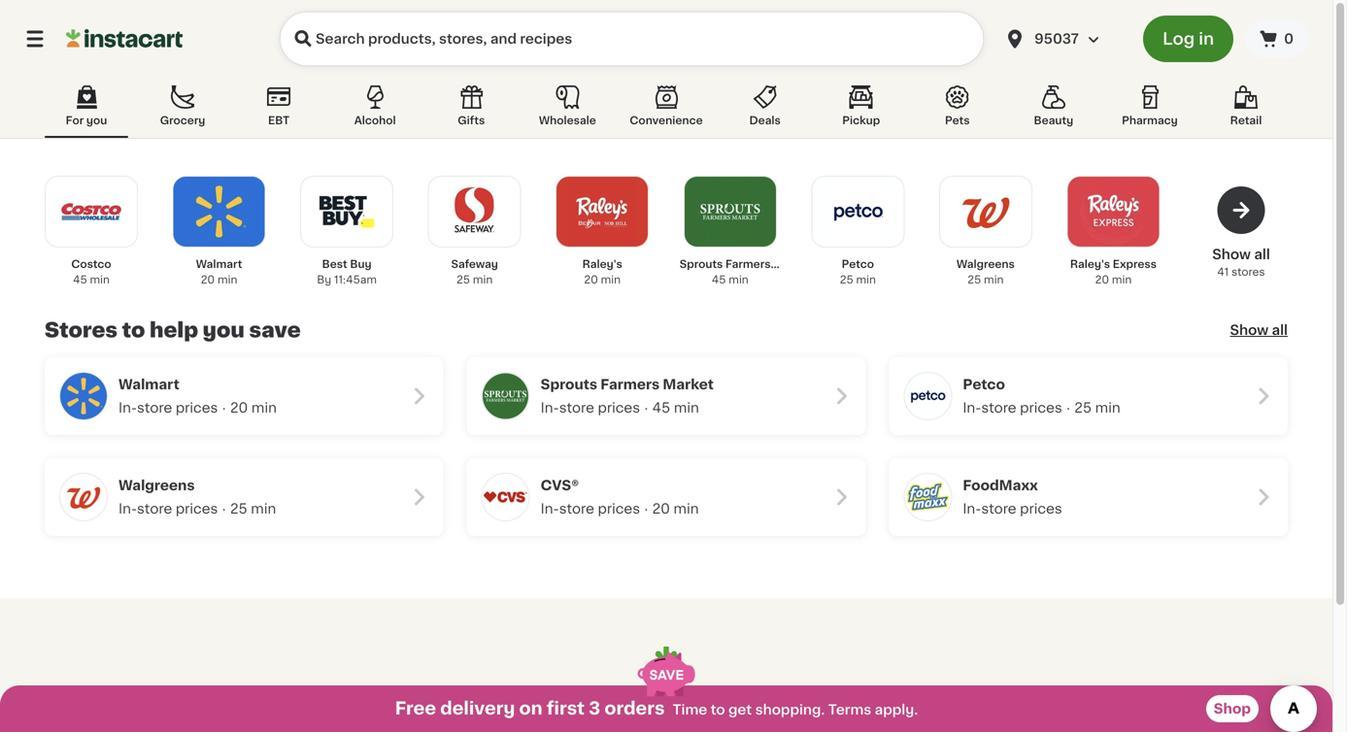 Task type: locate. For each thing, give the bounding box(es) containing it.
for
[[66, 115, 84, 126]]

there's more to explore
[[536, 693, 797, 714]]

min inside raley's 20 min
[[601, 274, 621, 285]]

best buy image
[[314, 179, 380, 245]]

show up 41
[[1213, 248, 1251, 261]]

2 raley's from the left
[[1071, 259, 1111, 270]]

min inside raley's express 20 min
[[1112, 274, 1132, 285]]

sprouts farmers market 45 min
[[680, 259, 812, 285]]

store right petco icon
[[982, 401, 1017, 415]]

store down stores to help you save
[[137, 401, 172, 415]]

0 horizontal spatial walgreens
[[119, 479, 195, 493]]

1 horizontal spatial 45
[[653, 401, 671, 415]]

close image
[[1288, 698, 1312, 721]]

sprouts farmers market image
[[697, 179, 763, 245], [483, 373, 529, 420]]

in-store prices for cvs®
[[541, 502, 640, 516]]

45
[[73, 274, 87, 285], [712, 274, 726, 285], [653, 401, 671, 415]]

all inside show all 41 stores
[[1255, 248, 1271, 261]]

walmart
[[196, 259, 242, 270], [119, 378, 180, 392]]

walmart for walmart
[[119, 378, 180, 392]]

store for walgreens
[[137, 502, 172, 516]]

1 95037 button from the left
[[992, 12, 1132, 66]]

1 horizontal spatial walgreens
[[957, 259, 1015, 270]]

walmart 20 min
[[196, 259, 242, 285]]

store for walmart
[[137, 401, 172, 415]]

walgreens right walgreens icon
[[119, 479, 195, 493]]

20 min for cvs®
[[653, 502, 699, 516]]

save image
[[638, 652, 695, 697]]

show all 41 stores
[[1213, 248, 1271, 277]]

raley's
[[583, 259, 623, 270], [1071, 259, 1111, 270]]

in- down stores to help you save
[[119, 401, 137, 415]]

raley's down raley's image
[[583, 259, 623, 270]]

0 vertical spatial walmart image
[[186, 179, 252, 245]]

1 horizontal spatial walmart image
[[186, 179, 252, 245]]

0 horizontal spatial 20 min
[[230, 401, 277, 415]]

in- for sprouts farmers market
[[541, 401, 559, 415]]

in-
[[119, 401, 137, 415], [541, 401, 559, 415], [963, 401, 982, 415], [119, 502, 137, 516], [541, 502, 559, 516], [963, 502, 982, 516]]

raley's express 20 min
[[1071, 259, 1157, 285]]

1 vertical spatial show
[[1231, 324, 1269, 337]]

1 vertical spatial market
[[663, 378, 714, 392]]

walmart down stores to help you save
[[119, 378, 180, 392]]

20 min for walmart
[[230, 401, 277, 415]]

0
[[1285, 32, 1294, 46]]

all for show all 41 stores
[[1255, 248, 1271, 261]]

45 min
[[653, 401, 699, 415]]

store
[[137, 401, 172, 415], [559, 401, 595, 415], [982, 401, 1017, 415], [137, 502, 172, 516], [559, 502, 595, 516], [982, 502, 1017, 516]]

convenience
[[630, 115, 703, 126]]

0 vertical spatial 25 min
[[1075, 401, 1121, 415]]

show down the stores
[[1231, 324, 1269, 337]]

in- down cvs®
[[541, 502, 559, 516]]

1 horizontal spatial 25 min
[[1075, 401, 1121, 415]]

prices inside foodmaxx in-store prices
[[1020, 502, 1063, 516]]

more
[[623, 693, 681, 714]]

in- for petco
[[963, 401, 982, 415]]

0 vertical spatial all
[[1255, 248, 1271, 261]]

walmart image down stores
[[60, 373, 107, 420]]

costco
[[71, 259, 111, 270]]

store right walgreens icon
[[137, 502, 172, 516]]

costco 45 min
[[71, 259, 111, 285]]

0 vertical spatial show
[[1213, 248, 1251, 261]]

raley's for min
[[583, 259, 623, 270]]

0 horizontal spatial sprouts
[[541, 378, 598, 392]]

0 button
[[1246, 19, 1310, 58]]

in- right petco icon
[[963, 401, 982, 415]]

0 vertical spatial market
[[774, 259, 812, 270]]

in- right walgreens icon
[[119, 502, 137, 516]]

in-store prices
[[119, 401, 218, 415], [541, 401, 640, 415], [963, 401, 1063, 415], [119, 502, 218, 516], [541, 502, 640, 516]]

0 horizontal spatial farmers
[[601, 378, 660, 392]]

show for show all 41 stores
[[1213, 248, 1251, 261]]

store down sprouts farmers market
[[559, 401, 595, 415]]

raley's inside raley's express 20 min
[[1071, 259, 1111, 270]]

store down foodmaxx
[[982, 502, 1017, 516]]

to inside the free delivery on first 3 orders time to get shopping. terms apply.
[[711, 703, 725, 717]]

walmart up help
[[196, 259, 242, 270]]

prices for cvs®
[[598, 502, 640, 516]]

show
[[1213, 248, 1251, 261], [1231, 324, 1269, 337]]

95037 button
[[992, 12, 1132, 66], [1004, 12, 1120, 66]]

1 vertical spatial sprouts
[[541, 378, 598, 392]]

1 raley's from the left
[[583, 259, 623, 270]]

costco image
[[58, 179, 124, 245]]

in-store prices down cvs®
[[541, 502, 640, 516]]

1 horizontal spatial sprouts
[[680, 259, 723, 270]]

petco
[[842, 259, 874, 270], [963, 378, 1006, 392]]

all inside popup button
[[1272, 324, 1288, 337]]

in- inside foodmaxx in-store prices
[[963, 502, 982, 516]]

0 vertical spatial walmart
[[196, 259, 242, 270]]

you right 'for'
[[86, 115, 107, 126]]

0 horizontal spatial you
[[86, 115, 107, 126]]

1 horizontal spatial to
[[685, 693, 708, 714]]

walgreens for walgreens 25 min
[[957, 259, 1015, 270]]

0 horizontal spatial to
[[122, 320, 145, 341]]

min inside safeway 25 min
[[473, 274, 493, 285]]

0 horizontal spatial 25 min
[[230, 502, 276, 516]]

petco image
[[825, 179, 891, 245]]

store for cvs®
[[559, 502, 595, 516]]

25 for safeway 25 min
[[457, 274, 470, 285]]

0 horizontal spatial walmart image
[[60, 373, 107, 420]]

best buy by 11:45am
[[317, 259, 377, 285]]

market
[[774, 259, 812, 270], [663, 378, 714, 392]]

20
[[201, 274, 215, 285], [584, 274, 598, 285], [1096, 274, 1110, 285], [230, 401, 248, 415], [653, 502, 670, 516]]

in-store prices down sprouts farmers market
[[541, 401, 640, 415]]

walgreens image
[[60, 474, 107, 521]]

95037
[[1035, 32, 1079, 46]]

0 horizontal spatial walmart
[[119, 378, 180, 392]]

raley's for 20
[[1071, 259, 1111, 270]]

in- down foodmaxx
[[963, 502, 982, 516]]

petco right petco icon
[[963, 378, 1006, 392]]

45 inside costco 45 min
[[73, 274, 87, 285]]

raley's left express
[[1071, 259, 1111, 270]]

0 horizontal spatial petco
[[842, 259, 874, 270]]

1 vertical spatial petco
[[963, 378, 1006, 392]]

pickup button
[[820, 82, 903, 138]]

delivery
[[440, 701, 515, 718]]

to inside tab panel
[[122, 320, 145, 341]]

1 vertical spatial walmart
[[119, 378, 180, 392]]

25 inside petco 25 min
[[840, 274, 854, 285]]

sprouts inside sprouts farmers market 45 min
[[680, 259, 723, 270]]

market left petco 25 min
[[774, 259, 812, 270]]

1 vertical spatial walmart image
[[60, 373, 107, 420]]

to
[[122, 320, 145, 341], [685, 693, 708, 714], [711, 703, 725, 717]]

in-store prices up foodmaxx
[[963, 401, 1063, 415]]

pickup
[[843, 115, 881, 126]]

market up 45 min
[[663, 378, 714, 392]]

0 vertical spatial you
[[86, 115, 107, 126]]

sprouts
[[680, 259, 723, 270], [541, 378, 598, 392]]

help
[[150, 320, 198, 341]]

0 vertical spatial walgreens
[[957, 259, 1015, 270]]

0 vertical spatial farmers
[[726, 259, 771, 270]]

market inside sprouts farmers market 45 min
[[774, 259, 812, 270]]

25 inside safeway 25 min
[[457, 274, 470, 285]]

1 horizontal spatial petco
[[963, 378, 1006, 392]]

farmers
[[726, 259, 771, 270], [601, 378, 660, 392]]

walgreens for walgreens
[[119, 479, 195, 493]]

convenience button
[[622, 82, 711, 138]]

stores to help you save tab panel
[[35, 170, 1298, 536]]

1 horizontal spatial raley's
[[1071, 259, 1111, 270]]

1 horizontal spatial all
[[1272, 324, 1288, 337]]

show inside show all 41 stores
[[1213, 248, 1251, 261]]

1 horizontal spatial you
[[203, 320, 245, 341]]

prices
[[176, 401, 218, 415], [598, 401, 640, 415], [1020, 401, 1063, 415], [176, 502, 218, 516], [598, 502, 640, 516], [1020, 502, 1063, 516]]

1 horizontal spatial market
[[774, 259, 812, 270]]

1 vertical spatial sprouts farmers market image
[[483, 373, 529, 420]]

store for sprouts farmers market
[[559, 401, 595, 415]]

1 vertical spatial 25 min
[[230, 502, 276, 516]]

beauty
[[1034, 115, 1074, 126]]

in-store prices right walgreens icon
[[119, 502, 218, 516]]

1 horizontal spatial walmart
[[196, 259, 242, 270]]

foodmaxx
[[963, 479, 1038, 493]]

gifts button
[[430, 82, 513, 138]]

alcohol button
[[333, 82, 417, 138]]

0 vertical spatial sprouts farmers market image
[[697, 179, 763, 245]]

0 horizontal spatial raley's
[[583, 259, 623, 270]]

0 horizontal spatial market
[[663, 378, 714, 392]]

store down cvs®
[[559, 502, 595, 516]]

in-store prices down stores to help you save
[[119, 401, 218, 415]]

0 horizontal spatial 45
[[73, 274, 87, 285]]

sprouts for sprouts farmers market
[[541, 378, 598, 392]]

1 vertical spatial 20 min
[[653, 502, 699, 516]]

buy
[[350, 259, 372, 270]]

in- for walgreens
[[119, 502, 137, 516]]

raley's image
[[570, 179, 636, 245]]

farmers inside sprouts farmers market 45 min
[[726, 259, 771, 270]]

min inside petco 25 min
[[856, 274, 876, 285]]

20 inside raley's 20 min
[[584, 274, 598, 285]]

0 vertical spatial 20 min
[[230, 401, 277, 415]]

walmart image
[[186, 179, 252, 245], [60, 373, 107, 420]]

free
[[395, 701, 436, 718]]

store for petco
[[982, 401, 1017, 415]]

in-store prices for petco
[[963, 401, 1063, 415]]

walmart image up the walmart 20 min
[[186, 179, 252, 245]]

20 min
[[230, 401, 277, 415], [653, 502, 699, 516]]

0 vertical spatial petco
[[842, 259, 874, 270]]

1 vertical spatial all
[[1272, 324, 1288, 337]]

stores
[[45, 320, 118, 341]]

min inside costco 45 min
[[90, 274, 110, 285]]

petco inside petco 25 min
[[842, 259, 874, 270]]

None search field
[[280, 12, 984, 66]]

store inside foodmaxx in-store prices
[[982, 502, 1017, 516]]

pets button
[[916, 82, 1000, 138]]

Search field
[[280, 12, 984, 66]]

1 vertical spatial you
[[203, 320, 245, 341]]

in- up cvs®
[[541, 401, 559, 415]]

safeway image
[[442, 179, 508, 245]]

25
[[457, 274, 470, 285], [840, 274, 854, 285], [968, 274, 982, 285], [1075, 401, 1092, 415], [230, 502, 248, 516]]

0 vertical spatial sprouts
[[680, 259, 723, 270]]

1 vertical spatial walgreens
[[119, 479, 195, 493]]

farmers for sprouts farmers market 45 min
[[726, 259, 771, 270]]

1 horizontal spatial 20 min
[[653, 502, 699, 516]]

safeway 25 min
[[451, 259, 498, 285]]

25 inside walgreens 25 min
[[968, 274, 982, 285]]

show all
[[1231, 324, 1288, 337]]

deals button
[[724, 82, 807, 138]]

all
[[1255, 248, 1271, 261], [1272, 324, 1288, 337]]

2 horizontal spatial 45
[[712, 274, 726, 285]]

0 horizontal spatial all
[[1255, 248, 1271, 261]]

foodmaxx image
[[905, 474, 952, 521]]

shopping.
[[756, 703, 825, 717]]

walgreens image
[[953, 179, 1019, 245]]

market for sprouts farmers market 45 min
[[774, 259, 812, 270]]

walgreens down walgreens image
[[957, 259, 1015, 270]]

gifts
[[458, 115, 485, 126]]

show inside popup button
[[1231, 324, 1269, 337]]

41
[[1218, 267, 1229, 277]]

you
[[86, 115, 107, 126], [203, 320, 245, 341]]

2 horizontal spatial to
[[711, 703, 725, 717]]

25 min
[[1075, 401, 1121, 415], [230, 502, 276, 516]]

min
[[90, 274, 110, 285], [218, 274, 237, 285], [473, 274, 493, 285], [601, 274, 621, 285], [729, 274, 749, 285], [856, 274, 876, 285], [984, 274, 1004, 285], [1112, 274, 1132, 285], [252, 401, 277, 415], [674, 401, 699, 415], [1096, 401, 1121, 415], [251, 502, 276, 516], [674, 502, 699, 516]]

petco down petco image at the right top
[[842, 259, 874, 270]]

1 vertical spatial farmers
[[601, 378, 660, 392]]

1 horizontal spatial farmers
[[726, 259, 771, 270]]

foodmaxx in-store prices
[[963, 479, 1063, 516]]

you right help
[[203, 320, 245, 341]]

25 min for walgreens
[[230, 502, 276, 516]]

you inside button
[[86, 115, 107, 126]]



Task type: describe. For each thing, give the bounding box(es) containing it.
petco for petco
[[963, 378, 1006, 392]]

3
[[589, 701, 601, 718]]

25 for petco 25 min
[[840, 274, 854, 285]]

in-store prices for sprouts farmers market
[[541, 401, 640, 415]]

beauty button
[[1012, 82, 1096, 138]]

explore
[[713, 693, 797, 714]]

shop
[[1214, 702, 1251, 716]]

prices for walmart
[[176, 401, 218, 415]]

show for show all
[[1231, 324, 1269, 337]]

log in
[[1163, 31, 1215, 47]]

all for show all
[[1272, 324, 1288, 337]]

walmart for walmart 20 min
[[196, 259, 242, 270]]

25 min for petco
[[1075, 401, 1121, 415]]

save
[[249, 320, 301, 341]]

first
[[547, 701, 585, 718]]

raley's express image
[[1081, 179, 1147, 245]]

time
[[673, 703, 708, 717]]

in-store prices for walgreens
[[119, 502, 218, 516]]

free delivery on first 3 orders time to get shopping. terms apply.
[[395, 701, 918, 718]]

terms
[[829, 703, 872, 717]]

show all button
[[1231, 321, 1288, 340]]

25 for walgreens 25 min
[[968, 274, 982, 285]]

alcohol
[[354, 115, 396, 126]]

in-store prices for walmart
[[119, 401, 218, 415]]

apply.
[[875, 703, 918, 717]]

farmers for sprouts farmers market
[[601, 378, 660, 392]]

in
[[1199, 31, 1215, 47]]

0 horizontal spatial sprouts farmers market image
[[483, 373, 529, 420]]

deals
[[750, 115, 781, 126]]

2 95037 button from the left
[[1004, 12, 1120, 66]]

walgreens 25 min
[[957, 259, 1015, 285]]

express
[[1113, 259, 1157, 270]]

log
[[1163, 31, 1195, 47]]

petco 25 min
[[840, 259, 876, 285]]

pets
[[945, 115, 970, 126]]

grocery
[[160, 115, 205, 126]]

for you
[[66, 115, 107, 126]]

ebt
[[268, 115, 290, 126]]

there's
[[536, 693, 618, 714]]

stores to help you save
[[45, 320, 301, 341]]

instacart image
[[66, 27, 183, 51]]

stores
[[1232, 267, 1266, 277]]

wholesale button
[[526, 82, 610, 138]]

you inside tab panel
[[203, 320, 245, 341]]

min inside sprouts farmers market 45 min
[[729, 274, 749, 285]]

grocery button
[[141, 82, 225, 138]]

orders
[[605, 701, 665, 718]]

20 inside raley's express 20 min
[[1096, 274, 1110, 285]]

prices for walgreens
[[176, 502, 218, 516]]

sprouts for sprouts farmers market 45 min
[[680, 259, 723, 270]]

prices for sprouts farmers market
[[598, 401, 640, 415]]

market for sprouts farmers market
[[663, 378, 714, 392]]

for you button
[[45, 82, 128, 138]]

20 inside the walmart 20 min
[[201, 274, 215, 285]]

raley's 20 min
[[583, 259, 623, 285]]

cvs®
[[541, 479, 579, 493]]

1 horizontal spatial sprouts farmers market image
[[697, 179, 763, 245]]

ebt button
[[237, 82, 321, 138]]

retail button
[[1205, 82, 1288, 138]]

11:45am
[[334, 274, 377, 285]]

log in button
[[1144, 16, 1234, 62]]

pharmacy
[[1122, 115, 1178, 126]]

petco for petco 25 min
[[842, 259, 874, 270]]

shop button
[[1207, 696, 1259, 723]]

retail
[[1231, 115, 1262, 126]]

wholesale
[[539, 115, 596, 126]]

min inside the walmart 20 min
[[218, 274, 237, 285]]

min inside walgreens 25 min
[[984, 274, 1004, 285]]

get
[[729, 703, 752, 717]]

safeway
[[451, 259, 498, 270]]

on
[[519, 701, 543, 718]]

sprouts farmers market
[[541, 378, 714, 392]]

cvs® image
[[483, 474, 529, 521]]

petco image
[[905, 373, 952, 420]]

by
[[317, 274, 331, 285]]

in- for cvs®
[[541, 502, 559, 516]]

45 inside sprouts farmers market 45 min
[[712, 274, 726, 285]]

pharmacy button
[[1109, 82, 1192, 138]]

in- for walmart
[[119, 401, 137, 415]]

prices for petco
[[1020, 401, 1063, 415]]

best
[[322, 259, 348, 270]]

shop categories tab list
[[45, 82, 1288, 138]]



Task type: vqa. For each thing, say whether or not it's contained in the screenshot.
Petco for Petco
yes



